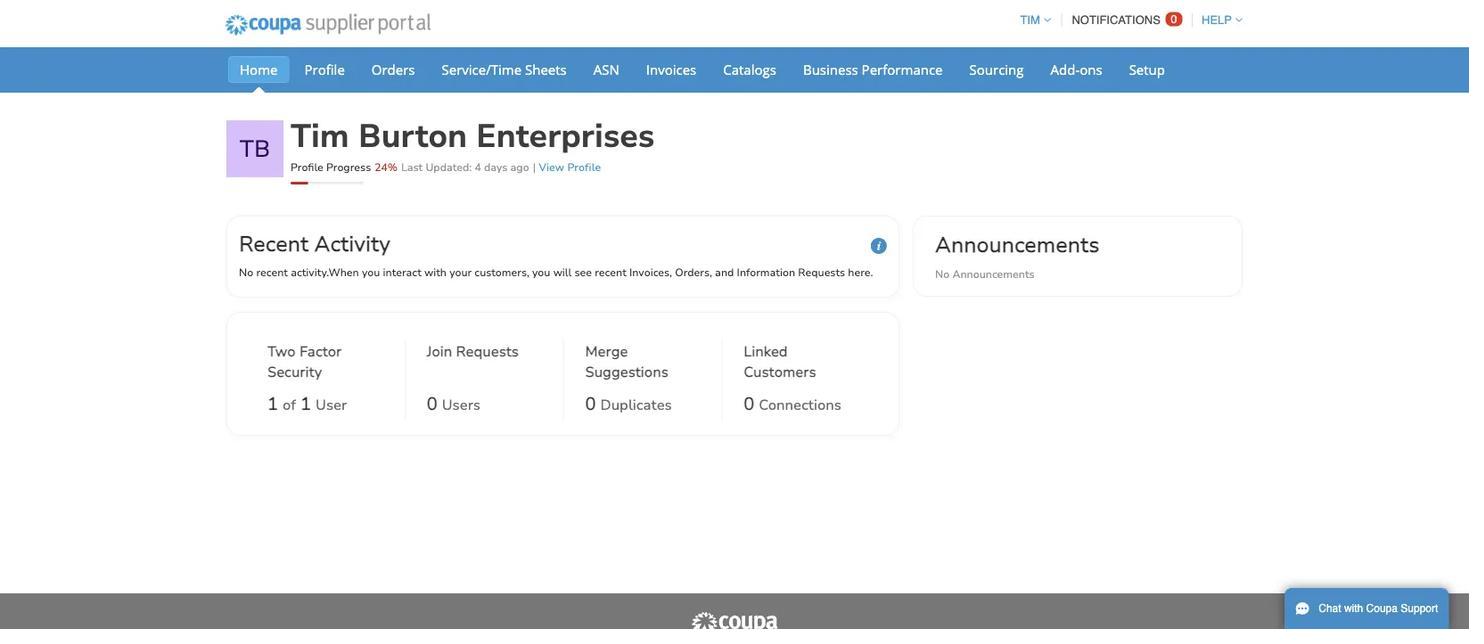 Task type: describe. For each thing, give the bounding box(es) containing it.
profile inside "link"
[[304, 60, 345, 78]]

0 for 0 duplicates
[[585, 392, 596, 416]]

two factor security
[[267, 342, 342, 382]]

burton
[[358, 115, 467, 158]]

linked
[[744, 342, 788, 361]]

0 for 0 connections
[[744, 392, 755, 416]]

0 users
[[427, 392, 481, 416]]

days
[[484, 160, 508, 174]]

performance
[[862, 60, 943, 78]]

sourcing
[[970, 60, 1024, 78]]

setup
[[1129, 60, 1165, 78]]

0 inside notifications 0
[[1171, 12, 1177, 26]]

help link
[[1194, 13, 1243, 27]]

security
[[267, 362, 322, 382]]

linked customers
[[744, 342, 816, 382]]

|
[[533, 160, 536, 174]]

1 of 1 user
[[267, 392, 347, 416]]

suggestions
[[585, 362, 669, 382]]

24%
[[375, 160, 398, 174]]

join requests link
[[427, 342, 519, 386]]

business performance link
[[792, 56, 955, 83]]

updated:
[[426, 160, 472, 174]]

linked customers link
[[744, 342, 859, 386]]

recent
[[239, 229, 309, 259]]

chat with coupa support button
[[1285, 588, 1449, 629]]

profile left progress
[[291, 160, 323, 174]]

duplicates
[[601, 396, 672, 415]]

announcements no announcements
[[935, 230, 1100, 281]]

users
[[442, 396, 481, 415]]

merge suggestions
[[585, 342, 669, 382]]

0 connections
[[744, 392, 842, 416]]

support
[[1401, 603, 1439, 615]]

enterprises
[[476, 115, 655, 158]]

sourcing link
[[958, 56, 1036, 83]]

tim burton enterprises profile progress 24% last updated: 4 days ago | view profile
[[291, 115, 655, 174]]

add-
[[1051, 60, 1080, 78]]

will
[[553, 265, 572, 280]]

invoices link
[[635, 56, 708, 83]]

1 you from the left
[[362, 265, 380, 280]]

view profile link
[[539, 160, 601, 174]]

navigation containing notifications 0
[[1012, 3, 1243, 37]]

0 vertical spatial announcements
[[935, 230, 1100, 259]]

ons
[[1080, 60, 1103, 78]]

join
[[427, 342, 452, 361]]

progress
[[326, 160, 371, 174]]

0 vertical spatial with
[[424, 265, 447, 280]]

recent activity
[[239, 229, 391, 259]]

chat with coupa support
[[1319, 603, 1439, 615]]

add-ons link
[[1039, 56, 1114, 83]]

notifications 0
[[1072, 12, 1177, 27]]

1 horizontal spatial requests
[[798, 265, 845, 280]]

here.
[[848, 265, 873, 280]]

2 1 from the left
[[300, 392, 311, 416]]

your
[[450, 265, 472, 280]]

no recent activity. when you interact with your customers, you will see recent invoices, orders, and information requests here.
[[239, 265, 873, 280]]

connections
[[759, 396, 842, 415]]

catalogs link
[[712, 56, 788, 83]]

announcements inside announcements no announcements
[[953, 267, 1035, 281]]

tb
[[240, 133, 270, 165]]

activity
[[314, 229, 391, 259]]

two
[[267, 342, 296, 361]]

0 horizontal spatial coupa supplier portal image
[[213, 3, 443, 47]]

service/time
[[442, 60, 522, 78]]

asn link
[[582, 56, 631, 83]]

merge
[[585, 342, 628, 361]]

orders link
[[360, 56, 427, 83]]

1 vertical spatial coupa supplier portal image
[[690, 612, 779, 629]]

activity.
[[291, 265, 329, 280]]

see
[[575, 265, 592, 280]]

no inside announcements no announcements
[[935, 267, 950, 281]]

user
[[316, 396, 347, 415]]

requests inside join requests link
[[456, 342, 519, 361]]



Task type: vqa. For each thing, say whether or not it's contained in the screenshot.
Linked Customers
yes



Task type: locate. For each thing, give the bounding box(es) containing it.
recent down recent
[[256, 265, 288, 280]]

tim up sourcing
[[1020, 13, 1040, 27]]

1 vertical spatial tim
[[291, 115, 349, 158]]

two factor security link
[[267, 342, 383, 386]]

profile
[[304, 60, 345, 78], [291, 160, 323, 174], [567, 160, 601, 174]]

merge suggestions link
[[585, 342, 700, 386]]

0 horizontal spatial recent
[[256, 265, 288, 280]]

with right chat
[[1345, 603, 1364, 615]]

with
[[424, 265, 447, 280], [1345, 603, 1364, 615]]

view
[[539, 160, 565, 174]]

1 horizontal spatial with
[[1345, 603, 1364, 615]]

last
[[401, 160, 423, 174]]

profile right home
[[304, 60, 345, 78]]

factor
[[300, 342, 342, 361]]

1 right the of
[[300, 392, 311, 416]]

0 horizontal spatial with
[[424, 265, 447, 280]]

0 for 0 users
[[427, 392, 438, 416]]

1 recent from the left
[[256, 265, 288, 280]]

you
[[362, 265, 380, 280], [532, 265, 551, 280]]

you left "will"
[[532, 265, 551, 280]]

profile right view
[[567, 160, 601, 174]]

notifications
[[1072, 13, 1161, 27]]

add-ons
[[1051, 60, 1103, 78]]

no down recent
[[239, 265, 253, 280]]

navigation
[[1012, 3, 1243, 37]]

invoices,
[[629, 265, 672, 280]]

no right here.
[[935, 267, 950, 281]]

with inside button
[[1345, 603, 1364, 615]]

1 horizontal spatial coupa supplier portal image
[[690, 612, 779, 629]]

1 vertical spatial announcements
[[953, 267, 1035, 281]]

no
[[239, 265, 253, 280], [935, 267, 950, 281]]

1 horizontal spatial recent
[[595, 265, 627, 280]]

1 horizontal spatial tim
[[1020, 13, 1040, 27]]

0 left duplicates
[[585, 392, 596, 416]]

you right when
[[362, 265, 380, 280]]

invoices
[[646, 60, 697, 78]]

sheets
[[525, 60, 567, 78]]

0 horizontal spatial requests
[[456, 342, 519, 361]]

when
[[329, 265, 359, 280]]

announcements
[[935, 230, 1100, 259], [953, 267, 1035, 281]]

0
[[1171, 12, 1177, 26], [427, 392, 438, 416], [585, 392, 596, 416], [744, 392, 755, 416]]

1 1 from the left
[[267, 392, 278, 416]]

home link
[[228, 56, 289, 83]]

0 left help
[[1171, 12, 1177, 26]]

0 vertical spatial requests
[[798, 265, 845, 280]]

interact
[[383, 265, 422, 280]]

0 vertical spatial tim
[[1020, 13, 1040, 27]]

requests right join
[[456, 342, 519, 361]]

ago
[[510, 160, 529, 174]]

1 vertical spatial requests
[[456, 342, 519, 361]]

1 horizontal spatial 1
[[300, 392, 311, 416]]

0 horizontal spatial 1
[[267, 392, 278, 416]]

1 horizontal spatial you
[[532, 265, 551, 280]]

coupa
[[1367, 603, 1398, 615]]

with left your
[[424, 265, 447, 280]]

setup link
[[1118, 56, 1177, 83]]

4
[[475, 160, 481, 174]]

tim
[[1020, 13, 1040, 27], [291, 115, 349, 158]]

asn
[[594, 60, 619, 78]]

customers,
[[475, 265, 530, 280]]

0 horizontal spatial you
[[362, 265, 380, 280]]

customers
[[744, 362, 816, 382]]

information
[[737, 265, 795, 280]]

2 recent from the left
[[595, 265, 627, 280]]

2 you from the left
[[532, 265, 551, 280]]

business
[[803, 60, 858, 78]]

join requests
[[427, 342, 519, 361]]

business performance
[[803, 60, 943, 78]]

0 duplicates
[[585, 392, 672, 416]]

tim for tim
[[1020, 13, 1040, 27]]

and
[[715, 265, 734, 280]]

0 horizontal spatial no
[[239, 265, 253, 280]]

recent right the see
[[595, 265, 627, 280]]

service/time sheets
[[442, 60, 567, 78]]

tim inside navigation
[[1020, 13, 1040, 27]]

tim link
[[1012, 13, 1051, 27]]

1
[[267, 392, 278, 416], [300, 392, 311, 416]]

requests
[[798, 265, 845, 280], [456, 342, 519, 361]]

catalogs
[[723, 60, 777, 78]]

profile link
[[293, 56, 356, 83]]

orders,
[[675, 265, 712, 280]]

additional information image
[[871, 238, 887, 254]]

0 down customers
[[744, 392, 755, 416]]

help
[[1202, 13, 1232, 27]]

1 horizontal spatial no
[[935, 267, 950, 281]]

tim for tim burton enterprises profile progress 24% last updated: 4 days ago | view profile
[[291, 115, 349, 158]]

of
[[283, 396, 296, 415]]

1 left the of
[[267, 392, 278, 416]]

tim inside tim burton enterprises profile progress 24% last updated: 4 days ago | view profile
[[291, 115, 349, 158]]

tb image
[[226, 120, 284, 177]]

tim up progress
[[291, 115, 349, 158]]

0 horizontal spatial tim
[[291, 115, 349, 158]]

orders
[[372, 60, 415, 78]]

home
[[240, 60, 278, 78]]

requests left here.
[[798, 265, 845, 280]]

service/time sheets link
[[430, 56, 578, 83]]

0 left users
[[427, 392, 438, 416]]

recent
[[256, 265, 288, 280], [595, 265, 627, 280]]

1 vertical spatial with
[[1345, 603, 1364, 615]]

coupa supplier portal image
[[213, 3, 443, 47], [690, 612, 779, 629]]

0 vertical spatial coupa supplier portal image
[[213, 3, 443, 47]]

chat
[[1319, 603, 1342, 615]]



